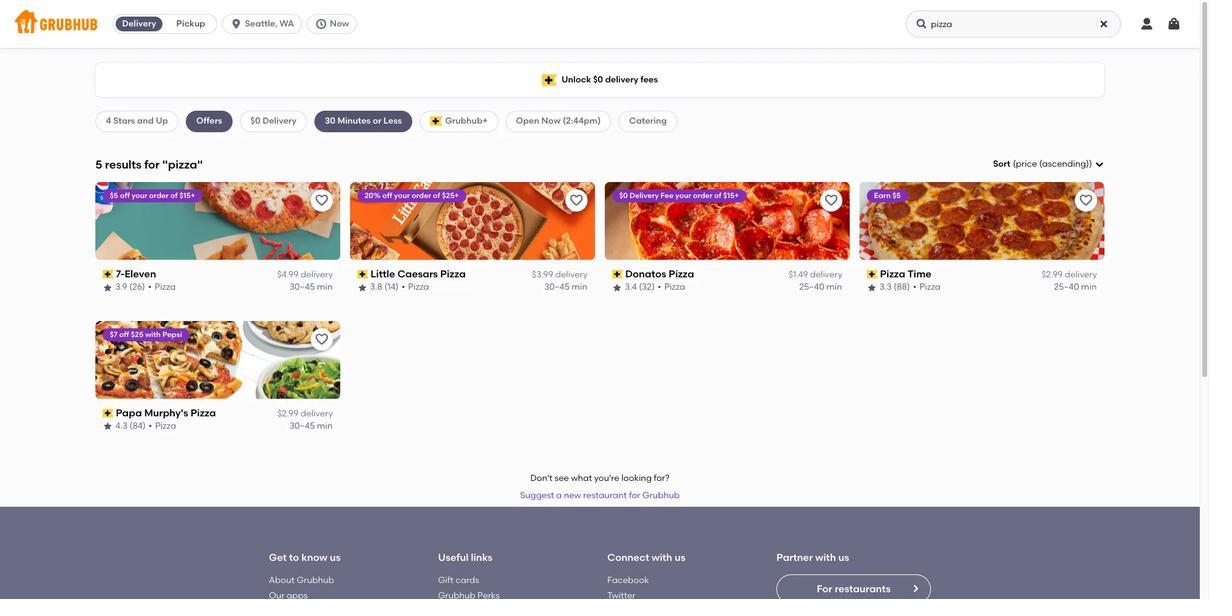 Task type: vqa. For each thing, say whether or not it's contained in the screenshot.


Task type: locate. For each thing, give the bounding box(es) containing it.
suggest a new restaurant for grubhub
[[520, 491, 680, 501]]

0 horizontal spatial order
[[149, 191, 169, 200]]

results
[[105, 157, 142, 171]]

$0 delivery fee your order of $15+
[[620, 191, 739, 200]]

or
[[373, 116, 382, 126]]

2 save this restaurant image from the left
[[1079, 193, 1094, 208]]

• pizza for caesars
[[402, 282, 429, 293]]

0 vertical spatial grubhub
[[643, 491, 680, 501]]

fees
[[641, 74, 658, 85]]

delivery for donatos pizza
[[810, 270, 843, 280]]

us up for restaurants link
[[839, 552, 849, 564]]

• right "(32)"
[[658, 282, 662, 293]]

grubhub down for?
[[643, 491, 680, 501]]

grubhub plus flag logo image left unlock
[[542, 74, 557, 86]]

1 horizontal spatial now
[[541, 116, 561, 126]]

1 vertical spatial $0
[[251, 116, 261, 126]]

order left $25+
[[412, 191, 432, 200]]

looking
[[622, 473, 652, 484]]

grubhub plus flag logo image left grubhub+
[[430, 117, 443, 126]]

your for eleven
[[132, 191, 148, 200]]

• right (26)
[[149, 282, 152, 293]]

pizza down little caesars pizza
[[408, 282, 429, 293]]

2 us from the left
[[675, 552, 686, 564]]

pizza down papa murphy's pizza
[[155, 421, 177, 432]]

subscription pass image left papa
[[103, 409, 114, 418]]

useful links
[[438, 552, 493, 564]]

• for murphy's
[[149, 421, 152, 432]]

up
[[156, 116, 168, 126]]

0 horizontal spatial 25–40 min
[[800, 282, 843, 293]]

of right fee
[[715, 191, 722, 200]]

order for eleven
[[149, 191, 169, 200]]

1 vertical spatial delivery
[[263, 116, 297, 126]]

1 horizontal spatial for
[[629, 491, 640, 501]]

0 horizontal spatial save this restaurant image
[[824, 193, 839, 208]]

3.8
[[371, 282, 383, 293]]

$5 right the earn
[[893, 191, 901, 200]]

0 horizontal spatial delivery
[[122, 18, 156, 29]]

2 horizontal spatial us
[[839, 552, 849, 564]]

2 horizontal spatial delivery
[[630, 191, 659, 200]]

1 horizontal spatial of
[[433, 191, 441, 200]]

star icon image for papa murphy's pizza
[[103, 422, 113, 432]]

0 horizontal spatial now
[[330, 18, 349, 29]]

3.3
[[880, 282, 892, 293]]

little
[[371, 268, 395, 280]]

of left $25+
[[433, 191, 441, 200]]

(26)
[[130, 282, 145, 293]]

$4.99
[[277, 270, 299, 280]]

star icon image
[[103, 283, 113, 293], [358, 283, 367, 293], [612, 283, 622, 293], [867, 283, 877, 293], [103, 422, 113, 432]]

$7
[[110, 330, 118, 339]]

open
[[516, 116, 539, 126]]

1 horizontal spatial grubhub
[[643, 491, 680, 501]]

save this restaurant image down )
[[1079, 193, 1094, 208]]

5
[[95, 157, 102, 171]]

save this restaurant image
[[824, 193, 839, 208], [1079, 193, 1094, 208]]

subscription pass image
[[103, 270, 114, 279], [867, 270, 878, 279], [103, 409, 114, 418]]

30 minutes or less
[[325, 116, 402, 126]]

30–45
[[290, 282, 315, 293], [545, 282, 570, 293], [290, 421, 315, 432]]

for inside button
[[629, 491, 640, 501]]

for restaurants
[[817, 583, 891, 595]]

0 horizontal spatial for
[[144, 157, 160, 171]]

pizza right donatos
[[669, 268, 695, 280]]

grubhub inside button
[[643, 491, 680, 501]]

now right open on the top left of page
[[541, 116, 561, 126]]

1 horizontal spatial $5
[[893, 191, 901, 200]]

new
[[564, 491, 581, 501]]

1 horizontal spatial grubhub plus flag logo image
[[542, 74, 557, 86]]

• pizza down caesars
[[402, 282, 429, 293]]

pizza right caesars
[[441, 268, 466, 280]]

minutes
[[338, 116, 371, 126]]

off right the $7
[[120, 330, 129, 339]]

papa murphy's pizza logo image
[[95, 321, 340, 399]]

0 horizontal spatial $2.99 delivery
[[278, 409, 333, 419]]

subscription pass image left 7-
[[103, 270, 114, 279]]

25–40 min
[[800, 282, 843, 293], [1055, 282, 1097, 293]]

star icon image left the 3.4
[[612, 283, 622, 293]]

suggest a new restaurant for grubhub button
[[515, 485, 685, 507]]

delivery left pickup
[[122, 18, 156, 29]]

$2.99 delivery
[[1042, 270, 1097, 280], [278, 409, 333, 419]]

min for papa murphy's pizza
[[317, 421, 333, 432]]

1 horizontal spatial order
[[412, 191, 432, 200]]

0 vertical spatial $2.99
[[1042, 270, 1063, 280]]

1 us from the left
[[330, 552, 341, 564]]

save this restaurant image for pizza time
[[1079, 193, 1094, 208]]

2 horizontal spatial of
[[715, 191, 722, 200]]

delivery for papa murphy's pizza
[[301, 409, 333, 419]]

•
[[149, 282, 152, 293], [402, 282, 405, 293], [658, 282, 662, 293], [914, 282, 917, 293], [149, 421, 152, 432]]

0 horizontal spatial grubhub plus flag logo image
[[430, 117, 443, 126]]

star icon image for pizza time
[[867, 283, 877, 293]]

of down "pizza"
[[171, 191, 178, 200]]

1 horizontal spatial $2.99 delivery
[[1042, 270, 1097, 280]]

• pizza down donatos pizza
[[658, 282, 686, 293]]

star icon image left 3.8
[[358, 283, 367, 293]]

pizza right murphy's
[[191, 407, 216, 419]]

1 25–40 from the left
[[800, 282, 825, 293]]

of for caesars
[[433, 191, 441, 200]]

1 vertical spatial $2.99 delivery
[[278, 409, 333, 419]]

0 horizontal spatial svg image
[[230, 18, 243, 30]]

pepsi
[[163, 330, 182, 339]]

now
[[330, 18, 349, 29], [541, 116, 561, 126]]

2 subscription pass image from the left
[[612, 270, 623, 279]]

• right (14)
[[402, 282, 405, 293]]

svg image
[[1140, 17, 1155, 31], [230, 18, 243, 30], [916, 18, 928, 30]]

1 horizontal spatial subscription pass image
[[612, 270, 623, 279]]

1 save this restaurant image from the left
[[824, 193, 839, 208]]

pizza time logo image
[[860, 182, 1105, 260]]

$0 for $0 delivery fee your order of $15+
[[620, 191, 628, 200]]

don't
[[530, 473, 553, 484]]

2 of from the left
[[433, 191, 441, 200]]

links
[[471, 552, 493, 564]]

subscription pass image
[[358, 270, 368, 279], [612, 270, 623, 279]]

order right fee
[[693, 191, 713, 200]]

subscription pass image left little
[[358, 270, 368, 279]]

• pizza for time
[[914, 282, 941, 293]]

star icon image left 3.3
[[867, 283, 877, 293]]

0 horizontal spatial $2.99
[[278, 409, 299, 419]]

• pizza down papa murphy's pizza
[[149, 421, 177, 432]]

3.9 (26)
[[116, 282, 145, 293]]

25–40 for donatos pizza
[[800, 282, 825, 293]]

order
[[149, 191, 169, 200], [412, 191, 432, 200], [693, 191, 713, 200]]

2 your from the left
[[394, 191, 410, 200]]

2 vertical spatial $0
[[620, 191, 628, 200]]

• pizza down time
[[914, 282, 941, 293]]

1 horizontal spatial with
[[652, 552, 672, 564]]

pizza time
[[881, 268, 932, 280]]

papa
[[116, 407, 142, 419]]

murphy's
[[145, 407, 189, 419]]

• right (84)
[[149, 421, 152, 432]]

0 vertical spatial grubhub plus flag logo image
[[542, 74, 557, 86]]

1 horizontal spatial 25–40 min
[[1055, 282, 1097, 293]]

1 horizontal spatial $15+
[[724, 191, 739, 200]]

7-eleven logo image
[[95, 182, 340, 260]]

1 subscription pass image from the left
[[358, 270, 368, 279]]

min for donatos pizza
[[827, 282, 843, 293]]

right image
[[911, 584, 921, 594]]

0 horizontal spatial grubhub
[[297, 575, 334, 586]]

subscription pass image left "pizza time"
[[867, 270, 878, 279]]

svg image
[[1167, 17, 1182, 31], [315, 18, 327, 30], [1099, 19, 1109, 29], [1095, 160, 1105, 169]]

0 horizontal spatial of
[[171, 191, 178, 200]]

2 horizontal spatial with
[[816, 552, 836, 564]]

$2.99 for papa murphy's pizza
[[278, 409, 299, 419]]

for right results
[[144, 157, 160, 171]]

for
[[144, 157, 160, 171], [629, 491, 640, 501]]

for down looking on the right bottom of the page
[[629, 491, 640, 501]]

order down 5 results for "pizza" at the top left of the page
[[149, 191, 169, 200]]

None field
[[993, 158, 1105, 171]]

1 vertical spatial now
[[541, 116, 561, 126]]

$5 off your order of $15+
[[110, 191, 195, 200]]

)
[[1089, 159, 1092, 169]]

• for time
[[914, 282, 917, 293]]

$0 right unlock
[[593, 74, 603, 85]]

$3.99
[[532, 270, 553, 280]]

• pizza for eleven
[[149, 282, 176, 293]]

1 vertical spatial for
[[629, 491, 640, 501]]

0 vertical spatial for
[[144, 157, 160, 171]]

a
[[556, 491, 562, 501]]

0 horizontal spatial $0
[[251, 116, 261, 126]]

0 vertical spatial $2.99 delivery
[[1042, 270, 1097, 280]]

1 horizontal spatial your
[[394, 191, 410, 200]]

$2.99 for pizza time
[[1042, 270, 1063, 280]]

1 horizontal spatial save this restaurant image
[[1079, 193, 1094, 208]]

save this restaurant image
[[314, 193, 329, 208], [569, 193, 584, 208], [314, 332, 329, 347]]

0 horizontal spatial 25–40
[[800, 282, 825, 293]]

save this restaurant button for little caesars pizza
[[566, 189, 588, 212]]

none field containing sort
[[993, 158, 1105, 171]]

pizza down donatos pizza
[[665, 282, 686, 293]]

$25
[[131, 330, 144, 339]]

with right connect
[[652, 552, 672, 564]]

• pizza right (26)
[[149, 282, 176, 293]]

$0 left fee
[[620, 191, 628, 200]]

0 horizontal spatial subscription pass image
[[358, 270, 368, 279]]

seattle,
[[245, 18, 277, 29]]

30–45 min
[[290, 282, 333, 293], [545, 282, 588, 293], [290, 421, 333, 432]]

2 order from the left
[[412, 191, 432, 200]]

svg image inside seattle, wa button
[[230, 18, 243, 30]]

now inside the now "button"
[[330, 18, 349, 29]]

2 horizontal spatial svg image
[[1140, 17, 1155, 31]]

2 horizontal spatial $0
[[620, 191, 628, 200]]

0 horizontal spatial your
[[132, 191, 148, 200]]

2 25–40 min from the left
[[1055, 282, 1097, 293]]

0 horizontal spatial us
[[330, 552, 341, 564]]

delivery left "30" at left top
[[263, 116, 297, 126]]

facebook
[[607, 575, 649, 586]]

1 horizontal spatial $2.99
[[1042, 270, 1063, 280]]

2 25–40 from the left
[[1055, 282, 1080, 293]]

30–45 for papa murphy's pizza
[[290, 421, 315, 432]]

svg image inside the now "button"
[[315, 18, 327, 30]]

pickup button
[[165, 14, 217, 34]]

and
[[137, 116, 154, 126]]

1 25–40 min from the left
[[800, 282, 843, 293]]

grubhub plus flag logo image
[[542, 74, 557, 86], [430, 117, 443, 126]]

with right partner
[[816, 552, 836, 564]]

with right $25
[[146, 330, 161, 339]]

0 horizontal spatial $5
[[110, 191, 118, 200]]

delivery for little caesars pizza
[[555, 270, 588, 280]]

4.3
[[116, 421, 128, 432]]

2 horizontal spatial order
[[693, 191, 713, 200]]

see
[[555, 473, 569, 484]]

your right fee
[[676, 191, 692, 200]]

• right (88)
[[914, 282, 917, 293]]

star icon image left 3.9
[[103, 283, 113, 293]]

3 us from the left
[[839, 552, 849, 564]]

$3.99 delivery
[[532, 270, 588, 280]]

delivery button
[[113, 14, 165, 34]]

3.4 (32)
[[625, 282, 655, 293]]

what
[[571, 473, 592, 484]]

us for connect with us
[[675, 552, 686, 564]]

30–45 min for little caesars pizza
[[545, 282, 588, 293]]

about grubhub link
[[269, 575, 334, 586]]

1 horizontal spatial us
[[675, 552, 686, 564]]

2 vertical spatial delivery
[[630, 191, 659, 200]]

svg image inside field
[[1095, 160, 1105, 169]]

suggest
[[520, 491, 554, 501]]

save this restaurant button for papa murphy's pizza
[[311, 328, 333, 351]]

0 vertical spatial delivery
[[122, 18, 156, 29]]

grubhub down know
[[297, 575, 334, 586]]

your right 20% in the left of the page
[[394, 191, 410, 200]]

pizza up 3.3 (88)
[[881, 268, 906, 280]]

0 vertical spatial now
[[330, 18, 349, 29]]

save this restaurant image for little caesars pizza
[[569, 193, 584, 208]]

star icon image left 4.3
[[103, 422, 113, 432]]

off
[[120, 191, 130, 200], [383, 191, 393, 200], [120, 330, 129, 339]]

$0 for $0 delivery
[[251, 116, 261, 126]]

none field inside 5 results for "pizza" main content
[[993, 158, 1105, 171]]

your down 5 results for "pizza" at the top left of the page
[[132, 191, 148, 200]]

delivery left fee
[[630, 191, 659, 200]]

25–40
[[800, 282, 825, 293], [1055, 282, 1080, 293]]

1 vertical spatial grubhub plus flag logo image
[[430, 117, 443, 126]]

1 $15+ from the left
[[180, 191, 195, 200]]

caesars
[[398, 268, 438, 280]]

save this restaurant image left the earn
[[824, 193, 839, 208]]

fee
[[661, 191, 674, 200]]

grubhub plus flag logo image for grubhub+
[[430, 117, 443, 126]]

1 your from the left
[[132, 191, 148, 200]]

seattle, wa button
[[222, 14, 307, 34]]

0 vertical spatial $0
[[593, 74, 603, 85]]

off for papa
[[120, 330, 129, 339]]

your for caesars
[[394, 191, 410, 200]]

unlock
[[562, 74, 591, 85]]

1 of from the left
[[171, 191, 178, 200]]

$5 down results
[[110, 191, 118, 200]]

• for caesars
[[402, 282, 405, 293]]

off down results
[[120, 191, 130, 200]]

0 horizontal spatial $15+
[[180, 191, 195, 200]]

off right 20% in the left of the page
[[383, 191, 393, 200]]

you're
[[594, 473, 620, 484]]

star icon image for little caesars pizza
[[358, 283, 367, 293]]

subscription pass image left donatos
[[612, 270, 623, 279]]

2 horizontal spatial your
[[676, 191, 692, 200]]

now inside 5 results for "pizza" main content
[[541, 116, 561, 126]]

delivery inside "button"
[[122, 18, 156, 29]]

(88)
[[894, 282, 911, 293]]

pizza right (26)
[[155, 282, 176, 293]]

1 horizontal spatial svg image
[[916, 18, 928, 30]]

seattle, wa
[[245, 18, 294, 29]]

1 order from the left
[[149, 191, 169, 200]]

1 vertical spatial $2.99
[[278, 409, 299, 419]]

1 horizontal spatial 25–40
[[1055, 282, 1080, 293]]

us right connect
[[675, 552, 686, 564]]

us right know
[[330, 552, 341, 564]]

3 of from the left
[[715, 191, 722, 200]]

delivery
[[605, 74, 639, 85], [301, 270, 333, 280], [555, 270, 588, 280], [810, 270, 843, 280], [1065, 270, 1097, 280], [301, 409, 333, 419]]

delivery
[[122, 18, 156, 29], [263, 116, 297, 126], [630, 191, 659, 200]]

$2.99
[[1042, 270, 1063, 280], [278, 409, 299, 419]]

1 horizontal spatial delivery
[[263, 116, 297, 126]]

30
[[325, 116, 336, 126]]

restaurant
[[583, 491, 627, 501]]

now right wa
[[330, 18, 349, 29]]

with for connect with us
[[652, 552, 672, 564]]

$0 right offers on the left of the page
[[251, 116, 261, 126]]



Task type: describe. For each thing, give the bounding box(es) containing it.
save this restaurant button for 7-eleven
[[311, 189, 333, 212]]

7-eleven
[[116, 268, 156, 280]]

to
[[289, 552, 299, 564]]

30–45 for little caesars pizza
[[545, 282, 570, 293]]

main navigation navigation
[[0, 0, 1200, 48]]

save this restaurant image for donatos pizza
[[824, 193, 839, 208]]

wa
[[280, 18, 294, 29]]

for restaurants link
[[777, 575, 931, 599]]

donatos pizza logo image
[[605, 182, 850, 260]]

catering
[[629, 116, 667, 126]]

know
[[302, 552, 327, 564]]

less
[[384, 116, 402, 126]]

cards
[[456, 575, 479, 586]]

(84)
[[130, 421, 146, 432]]

donatos
[[626, 268, 667, 280]]

$2.99 delivery for papa murphy's pizza
[[278, 409, 333, 419]]

3.8 (14)
[[371, 282, 399, 293]]

subscription pass image for little caesars pizza
[[358, 270, 368, 279]]

useful
[[438, 552, 469, 564]]

25–40 min for donatos pizza
[[800, 282, 843, 293]]

30–45 min for papa murphy's pizza
[[290, 421, 333, 432]]

connect
[[607, 552, 649, 564]]

3 order from the left
[[693, 191, 713, 200]]

delivery for $0 delivery fee your order of $15+
[[630, 191, 659, 200]]

• for eleven
[[149, 282, 152, 293]]

get
[[269, 552, 287, 564]]

about grubhub
[[269, 575, 334, 586]]

stars
[[113, 116, 135, 126]]

partner
[[777, 552, 813, 564]]

• for pizza
[[658, 282, 662, 293]]

$0 delivery
[[251, 116, 297, 126]]

order for caesars
[[412, 191, 432, 200]]

off for 7-
[[120, 191, 130, 200]]

gift
[[438, 575, 454, 586]]

little caesars pizza logo image
[[350, 182, 595, 260]]

30–45 for 7-eleven
[[290, 282, 315, 293]]

earn
[[875, 191, 891, 200]]

little caesars pizza
[[371, 268, 466, 280]]

5 results for "pizza"
[[95, 157, 203, 171]]

gift cards
[[438, 575, 479, 586]]

save this restaurant button for donatos pizza
[[820, 189, 843, 212]]

with for partner with us
[[816, 552, 836, 564]]

off for little
[[383, 191, 393, 200]]

$4.99 delivery
[[277, 270, 333, 280]]

$1.49
[[789, 270, 808, 280]]

subscription pass image for donatos pizza
[[612, 270, 623, 279]]

connect with us
[[607, 552, 686, 564]]

delivery for $0 delivery
[[263, 116, 297, 126]]

25–40 for pizza time
[[1055, 282, 1080, 293]]

0 horizontal spatial with
[[146, 330, 161, 339]]

2 $5 from the left
[[893, 191, 901, 200]]

"pizza"
[[162, 157, 203, 171]]

$7 off $25 with pepsi
[[110, 330, 182, 339]]

min for pizza time
[[1082, 282, 1097, 293]]

grubhub+
[[445, 116, 488, 126]]

for
[[817, 583, 833, 595]]

$2.99 delivery for pizza time
[[1042, 270, 1097, 280]]

25–40 min for pizza time
[[1055, 282, 1097, 293]]

3.3 (88)
[[880, 282, 911, 293]]

$25+
[[442, 191, 459, 200]]

1 horizontal spatial $0
[[593, 74, 603, 85]]

4 stars and up
[[106, 116, 168, 126]]

get to know us
[[269, 552, 341, 564]]

1 vertical spatial grubhub
[[297, 575, 334, 586]]

unlock $0 delivery fees
[[562, 74, 658, 85]]

gift cards link
[[438, 575, 479, 586]]

donatos pizza
[[626, 268, 695, 280]]

subscription pass image for papa murphy's pizza
[[103, 409, 114, 418]]

restaurants
[[835, 583, 891, 595]]

1 $5 from the left
[[110, 191, 118, 200]]

min for little caesars pizza
[[572, 282, 588, 293]]

• pizza for murphy's
[[149, 421, 177, 432]]

save this restaurant button for pizza time
[[1075, 189, 1097, 212]]

20%
[[365, 191, 381, 200]]

7-
[[116, 268, 125, 280]]

open now (2:44pm)
[[516, 116, 601, 126]]

• pizza for pizza
[[658, 282, 686, 293]]

save this restaurant image for 7-eleven
[[314, 193, 329, 208]]

30–45 min for 7-eleven
[[290, 282, 333, 293]]

(
[[1013, 159, 1016, 169]]

pickup
[[176, 18, 205, 29]]

3.4
[[625, 282, 637, 293]]

$1.49 delivery
[[789, 270, 843, 280]]

partner with us
[[777, 552, 849, 564]]

pizza down time
[[920, 282, 941, 293]]

3.9
[[116, 282, 127, 293]]

3 your from the left
[[676, 191, 692, 200]]

earn $5
[[875, 191, 901, 200]]

(14)
[[385, 282, 399, 293]]

subscription pass image for pizza time
[[867, 270, 878, 279]]

20% off your order of $25+
[[365, 191, 459, 200]]

delivery for pizza time
[[1065, 270, 1097, 280]]

4
[[106, 116, 111, 126]]

star icon image for donatos pizza
[[612, 283, 622, 293]]

eleven
[[125, 268, 156, 280]]

for?
[[654, 473, 670, 484]]

subscription pass image for 7-eleven
[[103, 270, 114, 279]]

save this restaurant image for papa murphy's pizza
[[314, 332, 329, 347]]

sort
[[993, 159, 1011, 169]]

about
[[269, 575, 295, 586]]

(ascending)
[[1039, 159, 1089, 169]]

papa murphy's pizza
[[116, 407, 216, 419]]

2 $15+ from the left
[[724, 191, 739, 200]]

(32)
[[639, 282, 655, 293]]

grubhub plus flag logo image for unlock $0 delivery fees
[[542, 74, 557, 86]]

price
[[1016, 159, 1037, 169]]

5 results for "pizza" main content
[[0, 48, 1200, 599]]

don't see what you're looking for?
[[530, 473, 670, 484]]

of for eleven
[[171, 191, 178, 200]]

us for partner with us
[[839, 552, 849, 564]]

Search for food, convenience, alcohol... search field
[[906, 10, 1121, 38]]

min for 7-eleven
[[317, 282, 333, 293]]

star icon image for 7-eleven
[[103, 283, 113, 293]]

4.3 (84)
[[116, 421, 146, 432]]

sort ( price (ascending) )
[[993, 159, 1092, 169]]

delivery for 7-eleven
[[301, 270, 333, 280]]



